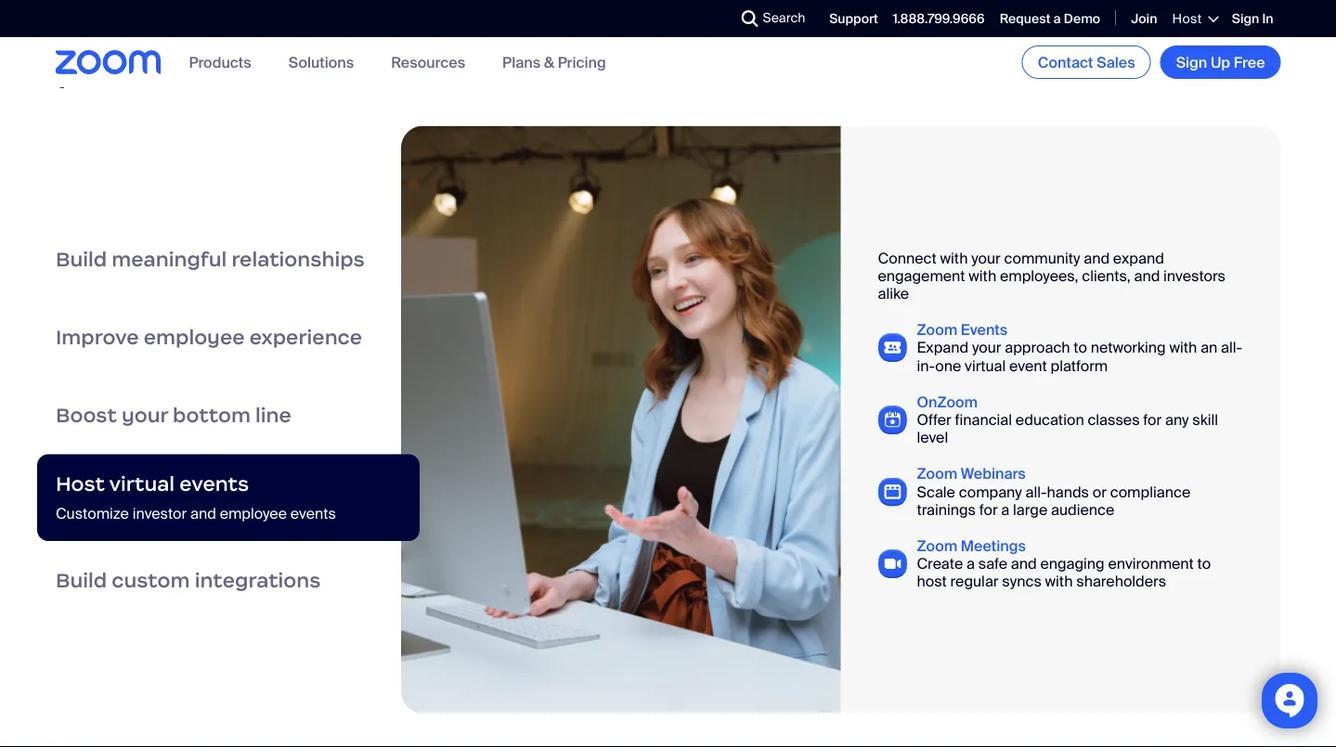Task type: vqa. For each thing, say whether or not it's contained in the screenshot.


Task type: describe. For each thing, give the bounding box(es) containing it.
engaging
[[1041, 555, 1105, 574]]

audience
[[1052, 500, 1115, 520]]

webinars
[[961, 465, 1026, 484]]

connect
[[878, 248, 937, 268]]

host
[[917, 572, 947, 592]]

virtual inside zoom events expand your approach to networking with an all- in-one virtual event platform
[[965, 356, 1006, 376]]

plans
[[503, 52, 541, 72]]

build for build meaningful relationships
[[56, 247, 107, 272]]

a inside "zoom webinars scale company all-hands or compliance trainings for a large audience"
[[1002, 500, 1010, 520]]

demo
[[1065, 10, 1101, 27]]

with up events
[[969, 266, 997, 286]]

integrations
[[195, 568, 321, 593]]

improve
[[56, 325, 139, 350]]

or
[[1093, 482, 1107, 502]]

create
[[917, 555, 964, 574]]

alike
[[878, 284, 910, 304]]

relationships
[[232, 247, 365, 272]]

sales
[[1097, 52, 1136, 72]]

customize
[[56, 504, 129, 524]]

compliance
[[1111, 482, 1191, 502]]

improve employee experience button
[[37, 299, 420, 377]]

host virtual events customize investor and employee events
[[56, 472, 336, 524]]

in
[[1263, 10, 1274, 27]]

expand
[[917, 338, 969, 358]]

shareholders
[[1077, 572, 1167, 592]]

hands
[[1048, 482, 1090, 502]]

safe
[[979, 555, 1008, 574]]

an
[[1201, 338, 1218, 358]]

0 horizontal spatial events
[[179, 472, 249, 497]]

join link
[[1132, 10, 1158, 27]]

search
[[763, 9, 806, 26]]

products
[[189, 52, 251, 72]]

skill
[[1193, 410, 1219, 430]]

scale
[[917, 482, 956, 502]]

zoom webinars logo image
[[878, 478, 908, 507]]

with inside zoom meetings create a safe and engaging environment to host regular syncs with shareholders
[[1046, 572, 1074, 592]]

build custom integrations
[[56, 568, 321, 593]]

card label element
[[401, 126, 1281, 714]]

in-
[[917, 356, 936, 376]]

& inside your communications platform for innovative client services & streamlined operations
[[459, 15, 481, 55]]

zoom events logo image
[[878, 334, 908, 363]]

sign up free link
[[1161, 46, 1282, 79]]

up
[[1211, 52, 1231, 72]]

onzoom logo image
[[878, 406, 908, 435]]

request a demo
[[1000, 10, 1101, 27]]

build meaningful relationships button
[[37, 221, 420, 299]]

improve employee experience
[[56, 325, 362, 350]]

products button
[[189, 52, 251, 72]]

with right 'connect'
[[941, 248, 968, 268]]

engagement
[[878, 266, 966, 286]]

free
[[1234, 52, 1266, 72]]

onzoom link
[[917, 393, 978, 412]]

client
[[215, 15, 307, 55]]

to inside zoom meetings create a safe and engaging environment to host regular syncs with shareholders
[[1198, 555, 1212, 574]]

all- inside "zoom webinars scale company all-hands or compliance trainings for a large audience"
[[1026, 482, 1048, 502]]

tabbed carousel element
[[37, 126, 1300, 714]]

meaningful
[[112, 247, 227, 272]]

1 horizontal spatial &
[[544, 52, 555, 72]]

build custom integrations button
[[37, 541, 420, 620]]

and right clients,
[[1135, 266, 1161, 286]]

onzoom
[[917, 393, 978, 412]]

classes
[[1088, 410, 1141, 430]]

pricing
[[558, 52, 606, 72]]

your inside connect with your community and expand engagement with employees, clients, and investors alike
[[972, 248, 1001, 268]]

solutions button
[[289, 52, 354, 72]]

connect with your community and expand engagement with employees, clients, and investors alike
[[878, 248, 1226, 304]]

offer
[[917, 410, 952, 430]]

employee inside host virtual events customize investor and employee events
[[220, 504, 287, 524]]

zoom meetings logo image
[[878, 550, 908, 579]]

zoom for scale
[[917, 465, 958, 484]]

boost your bottom line button
[[37, 377, 420, 455]]

zoom logo image
[[55, 50, 161, 74]]

woman in a meeting image
[[401, 126, 841, 714]]

plans & pricing link
[[503, 52, 606, 72]]

company
[[959, 482, 1023, 502]]

streamlined
[[489, 15, 685, 55]]

host button
[[1173, 10, 1218, 27]]

bottom
[[173, 403, 251, 428]]

solutions
[[289, 52, 354, 72]]

boost
[[56, 403, 117, 428]]

level
[[917, 428, 949, 448]]

regular
[[951, 572, 999, 592]]

investors
[[1164, 266, 1226, 286]]



Task type: locate. For each thing, give the bounding box(es) containing it.
and inside zoom meetings create a safe and engaging environment to host regular syncs with shareholders
[[1012, 555, 1038, 574]]

1 horizontal spatial events
[[291, 504, 336, 524]]

3 zoom from the top
[[917, 537, 958, 556]]

a
[[1054, 10, 1062, 27], [1002, 500, 1010, 520], [967, 555, 975, 574]]

employee down build meaningful relationships at the left of the page
[[144, 325, 245, 350]]

operations
[[37, 50, 215, 91]]

networking
[[1091, 338, 1167, 358]]

line
[[256, 403, 292, 428]]

zoom webinars scale company all-hands or compliance trainings for a large audience
[[917, 465, 1191, 520]]

all- inside zoom events expand your approach to networking with an all- in-one virtual event platform
[[1222, 338, 1243, 358]]

& left plans
[[459, 15, 481, 55]]

and
[[1084, 248, 1110, 268], [1135, 266, 1161, 286], [190, 504, 216, 524], [1012, 555, 1038, 574]]

contact
[[1038, 52, 1094, 72]]

build up improve
[[56, 247, 107, 272]]

all- right an
[[1222, 338, 1243, 358]]

zoom down level
[[917, 465, 958, 484]]

employees,
[[1001, 266, 1079, 286]]

1 vertical spatial virtual
[[109, 472, 175, 497]]

your right one
[[973, 338, 1002, 358]]

your left community
[[972, 248, 1001, 268]]

&
[[459, 15, 481, 55], [544, 52, 555, 72]]

1 horizontal spatial all-
[[1222, 338, 1243, 358]]

and inside host virtual events customize investor and employee events
[[190, 504, 216, 524]]

support link
[[830, 10, 879, 27]]

0 horizontal spatial host
[[56, 472, 105, 497]]

1 vertical spatial for
[[1144, 410, 1162, 430]]

4 / 5 group
[[401, 126, 1281, 714]]

resources button
[[391, 52, 466, 72]]

request a demo link
[[1000, 10, 1101, 27]]

for left any at the bottom right of the page
[[1144, 410, 1162, 430]]

1 horizontal spatial sign
[[1233, 10, 1260, 27]]

2 vertical spatial for
[[980, 500, 998, 520]]

host right join
[[1173, 10, 1203, 27]]

2 vertical spatial a
[[967, 555, 975, 574]]

boost your bottom line
[[56, 403, 292, 428]]

0 vertical spatial for
[[552, 0, 598, 20]]

host up customize
[[56, 472, 105, 497]]

sign
[[1233, 10, 1260, 27], [1177, 52, 1208, 72]]

0 horizontal spatial for
[[552, 0, 598, 20]]

for inside onzoom offer financial education classes for any skill level
[[1144, 410, 1162, 430]]

1 vertical spatial employee
[[220, 504, 287, 524]]

a left large
[[1002, 500, 1010, 520]]

sign for sign up free
[[1177, 52, 1208, 72]]

0 horizontal spatial to
[[1074, 338, 1088, 358]]

employee up integrations
[[220, 504, 287, 524]]

one
[[936, 356, 962, 376]]

0 horizontal spatial a
[[967, 555, 975, 574]]

zoom up the in-
[[917, 320, 958, 340]]

1.888.799.9666 link
[[894, 10, 985, 27]]

2 horizontal spatial a
[[1054, 10, 1062, 27]]

onzoom offer financial education classes for any skill level
[[917, 393, 1219, 448]]

events
[[961, 320, 1008, 340]]

zoom webinars link
[[917, 465, 1026, 484]]

build meaningful relationships
[[56, 247, 365, 272]]

zoom for create
[[917, 537, 958, 556]]

2 vertical spatial your
[[122, 403, 168, 428]]

2 zoom from the top
[[917, 465, 958, 484]]

event
[[1010, 356, 1048, 376]]

0 horizontal spatial sign
[[1177, 52, 1208, 72]]

a left demo
[[1054, 10, 1062, 27]]

zoom events link
[[917, 320, 1008, 340]]

platform right the event
[[1051, 356, 1109, 376]]

zoom inside zoom events expand your approach to networking with an all- in-one virtual event platform
[[917, 320, 958, 340]]

sign in
[[1233, 10, 1274, 27]]

all- right 'company'
[[1026, 482, 1048, 502]]

plans & pricing
[[503, 52, 606, 72]]

your communications platform for innovative client services & streamlined operations
[[37, 0, 685, 91]]

sign in link
[[1233, 10, 1274, 27]]

expand
[[1114, 248, 1165, 268]]

1 horizontal spatial platform
[[1051, 356, 1109, 376]]

1 vertical spatial your
[[973, 338, 1002, 358]]

None search field
[[674, 4, 747, 33]]

host for host
[[1173, 10, 1203, 27]]

tab list containing build meaningful relationships
[[37, 221, 420, 620]]

zoom up host at the right bottom of the page
[[917, 537, 958, 556]]

your
[[972, 248, 1001, 268], [973, 338, 1002, 358], [122, 403, 168, 428]]

1 horizontal spatial to
[[1198, 555, 1212, 574]]

with inside zoom events expand your approach to networking with an all- in-one virtual event platform
[[1170, 338, 1198, 358]]

contact sales
[[1038, 52, 1136, 72]]

0 vertical spatial virtual
[[965, 356, 1006, 376]]

0 vertical spatial build
[[56, 247, 107, 272]]

custom
[[112, 568, 190, 593]]

host
[[1173, 10, 1203, 27], [56, 472, 105, 497]]

zoom meetings link
[[917, 537, 1027, 556]]

contact sales link
[[1023, 46, 1152, 79]]

with left an
[[1170, 338, 1198, 358]]

for up pricing
[[552, 0, 598, 20]]

search image
[[742, 10, 759, 27], [742, 10, 759, 27]]

for down webinars
[[980, 500, 998, 520]]

1.888.799.9666
[[894, 10, 985, 27]]

1 horizontal spatial virtual
[[965, 356, 1006, 376]]

1 vertical spatial a
[[1002, 500, 1010, 520]]

0 horizontal spatial all-
[[1026, 482, 1048, 502]]

0 horizontal spatial virtual
[[109, 472, 175, 497]]

employee
[[144, 325, 245, 350], [220, 504, 287, 524]]

events up investor
[[179, 472, 249, 497]]

build
[[56, 247, 107, 272], [56, 568, 107, 593]]

for inside your communications platform for innovative client services & streamlined operations
[[552, 0, 598, 20]]

virtual down events
[[965, 356, 1006, 376]]

& right plans
[[544, 52, 555, 72]]

build down customize
[[56, 568, 107, 593]]

0 vertical spatial your
[[972, 248, 1001, 268]]

zoom events expand your approach to networking with an all- in-one virtual event platform
[[917, 320, 1243, 376]]

tab list inside tabbed carousel element
[[37, 221, 420, 620]]

all-
[[1222, 338, 1243, 358], [1026, 482, 1048, 502]]

1 vertical spatial events
[[291, 504, 336, 524]]

services
[[315, 15, 451, 55]]

0 vertical spatial zoom
[[917, 320, 958, 340]]

2 vertical spatial zoom
[[917, 537, 958, 556]]

platform inside zoom events expand your approach to networking with an all- in-one virtual event platform
[[1051, 356, 1109, 376]]

1 horizontal spatial for
[[980, 500, 998, 520]]

join
[[1132, 10, 1158, 27]]

sign left in
[[1233, 10, 1260, 27]]

any
[[1166, 410, 1190, 430]]

1 vertical spatial sign
[[1177, 52, 1208, 72]]

virtual inside host virtual events customize investor and employee events
[[109, 472, 175, 497]]

to inside zoom events expand your approach to networking with an all- in-one virtual event platform
[[1074, 338, 1088, 358]]

1 vertical spatial all-
[[1026, 482, 1048, 502]]

0 horizontal spatial platform
[[402, 0, 545, 20]]

1 zoom from the top
[[917, 320, 958, 340]]

1 vertical spatial zoom
[[917, 465, 958, 484]]

your right boost
[[122, 403, 168, 428]]

2 build from the top
[[56, 568, 107, 593]]

0 vertical spatial employee
[[144, 325, 245, 350]]

trainings
[[917, 500, 976, 520]]

and right investor
[[190, 504, 216, 524]]

platform up resources
[[402, 0, 545, 20]]

meetings
[[961, 537, 1027, 556]]

resources
[[391, 52, 466, 72]]

1 vertical spatial platform
[[1051, 356, 1109, 376]]

and right safe
[[1012, 555, 1038, 574]]

zoom inside zoom meetings create a safe and engaging environment to host regular syncs with shareholders
[[917, 537, 958, 556]]

to
[[1074, 338, 1088, 358], [1198, 555, 1212, 574]]

0 vertical spatial all-
[[1222, 338, 1243, 358]]

1 build from the top
[[56, 247, 107, 272]]

0 vertical spatial platform
[[402, 0, 545, 20]]

platform inside your communications platform for innovative client services & streamlined operations
[[402, 0, 545, 20]]

approach
[[1005, 338, 1071, 358]]

0 vertical spatial host
[[1173, 10, 1203, 27]]

2 horizontal spatial for
[[1144, 410, 1162, 430]]

build for build custom integrations
[[56, 568, 107, 593]]

and left expand
[[1084, 248, 1110, 268]]

syncs
[[1003, 572, 1042, 592]]

innovative
[[37, 15, 207, 55]]

1 horizontal spatial host
[[1173, 10, 1203, 27]]

to right approach
[[1074, 338, 1088, 358]]

0 vertical spatial to
[[1074, 338, 1088, 358]]

support
[[830, 10, 879, 27]]

request
[[1000, 10, 1051, 27]]

1 vertical spatial host
[[56, 472, 105, 497]]

zoom for expand
[[917, 320, 958, 340]]

host for host virtual events customize investor and employee events
[[56, 472, 105, 497]]

1 vertical spatial build
[[56, 568, 107, 593]]

your inside the boost your bottom line button
[[122, 403, 168, 428]]

for inside "zoom webinars scale company all-hands or compliance trainings for a large audience"
[[980, 500, 998, 520]]

1 vertical spatial to
[[1198, 555, 1212, 574]]

platform
[[402, 0, 545, 20], [1051, 356, 1109, 376]]

investor
[[133, 504, 187, 524]]

events
[[179, 472, 249, 497], [291, 504, 336, 524]]

events up integrations
[[291, 504, 336, 524]]

tab list
[[37, 221, 420, 620]]

zoom inside "zoom webinars scale company all-hands or compliance trainings for a large audience"
[[917, 465, 958, 484]]

employee inside improve employee experience button
[[144, 325, 245, 350]]

community
[[1005, 248, 1081, 268]]

0 vertical spatial events
[[179, 472, 249, 497]]

environment
[[1109, 555, 1195, 574]]

a inside zoom meetings create a safe and engaging environment to host regular syncs with shareholders
[[967, 555, 975, 574]]

host inside host virtual events customize investor and employee events
[[56, 472, 105, 497]]

large
[[1014, 500, 1048, 520]]

financial
[[956, 410, 1013, 430]]

1 horizontal spatial a
[[1002, 500, 1010, 520]]

your inside zoom events expand your approach to networking with an all- in-one virtual event platform
[[973, 338, 1002, 358]]

to right the environment
[[1198, 555, 1212, 574]]

virtual up investor
[[109, 472, 175, 497]]

a left safe
[[967, 555, 975, 574]]

communications
[[119, 0, 394, 20]]

clients,
[[1083, 266, 1131, 286]]

sign left up
[[1177, 52, 1208, 72]]

for
[[552, 0, 598, 20], [1144, 410, 1162, 430], [980, 500, 998, 520]]

with right syncs
[[1046, 572, 1074, 592]]

zoom
[[917, 320, 958, 340], [917, 465, 958, 484], [917, 537, 958, 556]]

0 vertical spatial a
[[1054, 10, 1062, 27]]

zoom meetings create a safe and engaging environment to host regular syncs with shareholders
[[917, 537, 1212, 592]]

0 vertical spatial sign
[[1233, 10, 1260, 27]]

sign for sign in
[[1233, 10, 1260, 27]]

experience
[[250, 325, 362, 350]]

0 horizontal spatial &
[[459, 15, 481, 55]]



